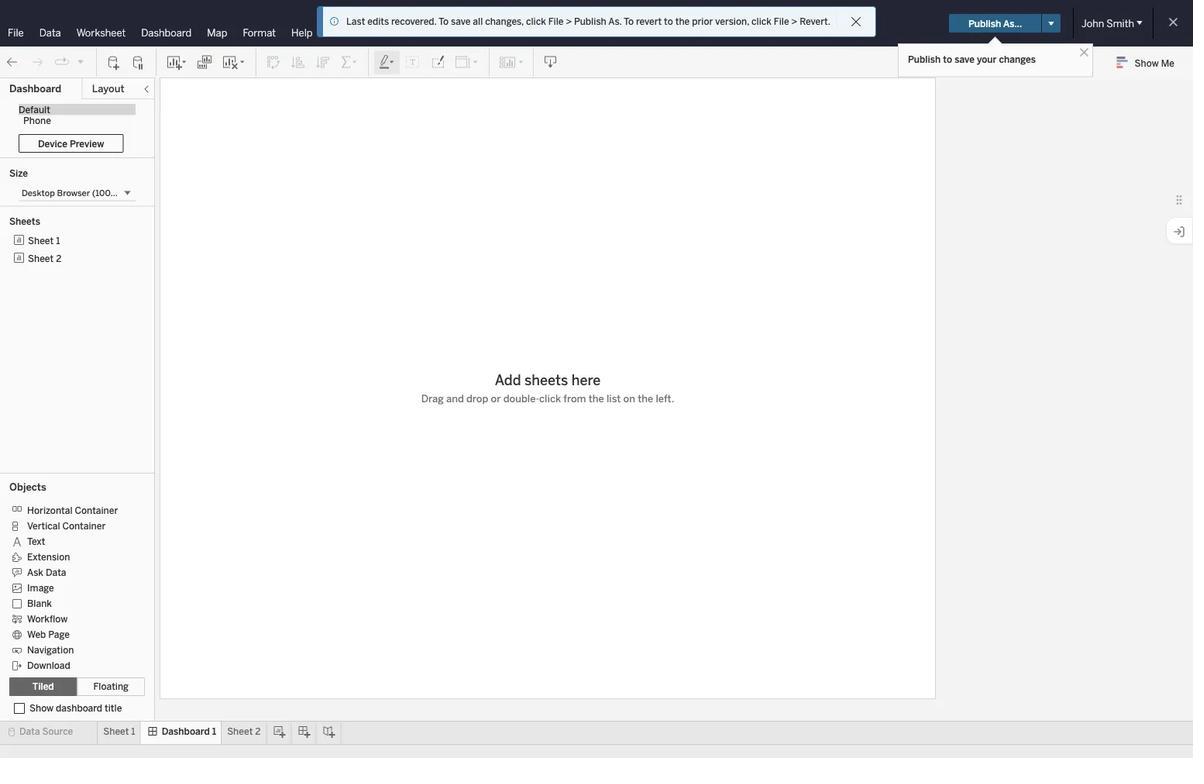 Task type: vqa. For each thing, say whether or not it's contained in the screenshot.
'WORKBOOK THUMBNAIL'
no



Task type: locate. For each thing, give the bounding box(es) containing it.
0 horizontal spatial sheet 2
[[28, 253, 61, 264]]

2 down browser
[[56, 253, 61, 264]]

new data source image
[[106, 55, 122, 70]]

show inside "button"
[[1135, 57, 1160, 68]]

data down the "extension" on the bottom left of the page
[[46, 567, 66, 578]]

0 horizontal spatial to
[[439, 16, 449, 27]]

publish left as.
[[574, 16, 607, 27]]

togglestate option group
[[9, 678, 145, 696]]

0 vertical spatial data
[[39, 26, 61, 39]]

sheet 1 inside list box
[[28, 235, 60, 246]]

from
[[564, 392, 587, 405]]

text option
[[9, 533, 134, 549]]

clear sheet image
[[222, 55, 247, 70]]

1 vertical spatial data
[[46, 567, 66, 578]]

edits
[[368, 16, 389, 27]]

1 horizontal spatial sheet 1
[[103, 726, 135, 737]]

1 horizontal spatial to
[[624, 16, 634, 27]]

save left all
[[451, 16, 471, 27]]

add
[[495, 372, 521, 389]]

or
[[491, 392, 501, 405]]

publish inside button
[[969, 18, 1002, 29]]

the right on
[[638, 392, 654, 405]]

data up redo "image"
[[39, 26, 61, 39]]

phone
[[23, 115, 51, 126]]

(tableau
[[574, 16, 625, 31]]

data inside the ask data option
[[46, 567, 66, 578]]

ask data
[[27, 567, 66, 578]]

desktop browser (1000 x 800)
[[22, 188, 145, 198]]

replay animation image
[[54, 54, 70, 70], [76, 57, 85, 66]]

me
[[1162, 57, 1175, 68]]

save
[[451, 16, 471, 27], [955, 53, 975, 65]]

the left list
[[589, 392, 605, 405]]

replay animation image left new data source image on the top left
[[76, 57, 85, 66]]

1 horizontal spatial save
[[955, 53, 975, 65]]

2
[[56, 253, 61, 264], [255, 726, 261, 737]]

publish left the as...
[[969, 18, 1002, 29]]

1 horizontal spatial file
[[549, 16, 564, 27]]

sort descending image
[[316, 55, 331, 70]]

0 vertical spatial dashboard
[[141, 26, 192, 39]]

sheet 2
[[28, 253, 61, 264], [227, 726, 261, 737]]

last edits recovered. to save all changes, click file > publish as. to revert to the prior version, click file > revert. alert
[[346, 15, 831, 29]]

the
[[676, 16, 690, 27], [589, 392, 605, 405], [638, 392, 654, 405]]

navigation
[[27, 644, 74, 656]]

info image
[[329, 16, 340, 27]]

show down tiled
[[29, 703, 54, 714]]

new
[[483, 16, 508, 31]]

container inside option
[[62, 520, 106, 532]]

publish left your
[[909, 53, 941, 65]]

click right version,
[[752, 16, 772, 27]]

2 right dashboard 1
[[255, 726, 261, 737]]

show left me
[[1135, 57, 1160, 68]]

> left (tableau
[[566, 16, 572, 27]]

click right changes, on the top
[[526, 16, 546, 27]]

data left source
[[19, 726, 40, 737]]

publish for publish to save your changes
[[909, 53, 941, 65]]

1 vertical spatial sheet 2
[[227, 726, 261, 737]]

>
[[566, 16, 572, 27], [792, 16, 798, 27]]

default phone
[[19, 104, 51, 126]]

save inside last edits recovered. to save all changes, click file > publish as. to revert to the prior version, click file > revert. 'alert'
[[451, 16, 471, 27]]

publish as...
[[969, 18, 1023, 29]]

title
[[105, 703, 122, 714]]

collapse image
[[142, 84, 151, 94]]

container down horizontal container
[[62, 520, 106, 532]]

list
[[607, 392, 621, 405]]

new workbook (tableau public)
[[483, 16, 669, 31]]

dashboard
[[141, 26, 192, 39], [9, 83, 61, 95], [162, 726, 210, 737]]

0 vertical spatial sheet 1
[[28, 235, 60, 246]]

john
[[1082, 17, 1105, 29]]

0 vertical spatial show
[[1135, 57, 1160, 68]]

to right revert
[[664, 16, 674, 27]]

> left revert.
[[792, 16, 798, 27]]

1 horizontal spatial replay animation image
[[76, 57, 85, 66]]

1 horizontal spatial the
[[638, 392, 654, 405]]

0 horizontal spatial publish
[[574, 16, 607, 27]]

the left prior at the right of page
[[676, 16, 690, 27]]

john smith
[[1082, 17, 1135, 29]]

extension
[[27, 551, 70, 563]]

web
[[27, 629, 46, 640]]

drop
[[467, 392, 489, 405]]

container for vertical container
[[62, 520, 106, 532]]

1 vertical spatial 2
[[255, 726, 261, 737]]

vertical container option
[[9, 518, 134, 533]]

0 vertical spatial sheet 2
[[28, 253, 61, 264]]

file left revert.
[[774, 16, 790, 27]]

1
[[56, 235, 60, 246], [131, 726, 135, 737], [212, 726, 216, 737]]

vertical container
[[27, 520, 106, 532]]

to left your
[[944, 53, 953, 65]]

0 vertical spatial container
[[75, 505, 118, 516]]

2 horizontal spatial the
[[676, 16, 690, 27]]

sheet 2 down sheets
[[28, 253, 61, 264]]

dashboard 1
[[162, 726, 216, 737]]

1 vertical spatial container
[[62, 520, 106, 532]]

to right the recovered.
[[439, 16, 449, 27]]

vertical
[[27, 520, 60, 532]]

1 horizontal spatial >
[[792, 16, 798, 27]]

file up download image
[[549, 16, 564, 27]]

0 horizontal spatial show
[[29, 703, 54, 714]]

sheet 1 down sheets
[[28, 235, 60, 246]]

container up the vertical container option
[[75, 505, 118, 516]]

0 horizontal spatial 2
[[56, 253, 61, 264]]

prior
[[692, 16, 713, 27]]

to right as.
[[624, 16, 634, 27]]

1 vertical spatial save
[[955, 53, 975, 65]]

sheets
[[9, 216, 40, 227]]

sheet 1 down title
[[103, 726, 135, 737]]

0 vertical spatial save
[[451, 16, 471, 27]]

web page
[[27, 629, 70, 640]]

show
[[1135, 57, 1160, 68], [29, 703, 54, 714]]

sheet 2 right dashboard 1
[[227, 726, 261, 737]]

publish
[[574, 16, 607, 27], [969, 18, 1002, 29], [909, 53, 941, 65]]

data source
[[19, 726, 73, 737]]

pause auto updates image
[[131, 55, 147, 70]]

container inside option
[[75, 505, 118, 516]]

horizontal
[[27, 505, 73, 516]]

data
[[39, 26, 61, 39], [46, 567, 66, 578], [19, 726, 40, 737]]

download image
[[543, 55, 559, 70]]

1 horizontal spatial show
[[1135, 57, 1160, 68]]

changes,
[[485, 16, 524, 27]]

1 vertical spatial show
[[29, 703, 54, 714]]

0 horizontal spatial to
[[664, 16, 674, 27]]

1 vertical spatial dashboard
[[9, 83, 61, 95]]

0 horizontal spatial >
[[566, 16, 572, 27]]

publish as... button
[[950, 14, 1042, 33]]

sheet 1
[[28, 235, 60, 246], [103, 726, 135, 737]]

show labels image
[[405, 55, 421, 70]]

floating
[[93, 681, 129, 692]]

to
[[439, 16, 449, 27], [624, 16, 634, 27]]

1 horizontal spatial publish
[[909, 53, 941, 65]]

2 horizontal spatial file
[[774, 16, 790, 27]]

sheet
[[28, 235, 54, 246], [28, 253, 54, 264], [103, 726, 129, 737], [227, 726, 253, 737]]

0 horizontal spatial sheet 1
[[28, 235, 60, 246]]

0 vertical spatial to
[[664, 16, 674, 27]]

container
[[75, 505, 118, 516], [62, 520, 106, 532]]

file up undo "image"
[[8, 26, 24, 39]]

save left your
[[955, 53, 975, 65]]

new worksheet image
[[166, 55, 188, 70]]

to
[[664, 16, 674, 27], [944, 53, 953, 65]]

format
[[243, 26, 276, 39]]

0 horizontal spatial 1
[[56, 235, 60, 246]]

replay animation image right redo "image"
[[54, 54, 70, 70]]

navigation option
[[9, 642, 134, 657]]

list box
[[9, 232, 145, 468]]

highlight image
[[378, 55, 396, 70]]

0 vertical spatial 2
[[56, 253, 61, 264]]

default
[[19, 104, 50, 115]]

size
[[9, 167, 28, 179]]

0 horizontal spatial save
[[451, 16, 471, 27]]

public)
[[628, 16, 669, 31]]

1 horizontal spatial sheet 2
[[227, 726, 261, 737]]

2 vertical spatial data
[[19, 726, 40, 737]]

add sheets here drag and drop or double-click from the list on the left.
[[421, 372, 675, 405]]

click down sheets
[[540, 392, 561, 405]]

publish inside 'alert'
[[574, 16, 607, 27]]

show for show dashboard title
[[29, 703, 54, 714]]

1 vertical spatial to
[[944, 53, 953, 65]]

2 horizontal spatial publish
[[969, 18, 1002, 29]]

show/hide cards image
[[499, 55, 524, 70]]

horizontal container option
[[9, 502, 134, 518]]

click
[[526, 16, 546, 27], [752, 16, 772, 27], [540, 392, 561, 405]]

image option
[[9, 580, 134, 595]]

left.
[[656, 392, 675, 405]]

1 horizontal spatial 1
[[131, 726, 135, 737]]

your
[[977, 53, 997, 65]]

(1000
[[92, 188, 116, 198]]

swap rows and columns image
[[266, 55, 281, 70]]

show for show me
[[1135, 57, 1160, 68]]



Task type: describe. For each thing, give the bounding box(es) containing it.
list box containing sheet 1
[[9, 232, 145, 468]]

map
[[207, 26, 227, 39]]

worksheet
[[77, 26, 126, 39]]

1 horizontal spatial 2
[[255, 726, 261, 737]]

last edits recovered. to save all changes, click file > publish as. to revert to the prior version, click file > revert.
[[346, 16, 831, 27]]

2 to from the left
[[624, 16, 634, 27]]

0 horizontal spatial the
[[589, 392, 605, 405]]

redo image
[[29, 55, 45, 70]]

download
[[27, 660, 70, 671]]

show me
[[1135, 57, 1175, 68]]

on
[[624, 392, 636, 405]]

device preview
[[38, 138, 104, 149]]

1 to from the left
[[439, 16, 449, 27]]

fit image
[[455, 55, 480, 70]]

revert.
[[800, 16, 831, 27]]

to inside 'alert'
[[664, 16, 674, 27]]

1 > from the left
[[566, 16, 572, 27]]

0 horizontal spatial replay animation image
[[54, 54, 70, 70]]

as.
[[609, 16, 622, 27]]

x
[[118, 188, 123, 198]]

layout
[[92, 83, 124, 95]]

and
[[446, 392, 464, 405]]

800)
[[125, 188, 145, 198]]

smith
[[1107, 17, 1135, 29]]

data for data source
[[19, 726, 40, 737]]

version,
[[716, 16, 750, 27]]

changes
[[1000, 53, 1036, 65]]

device
[[38, 138, 67, 149]]

blank
[[27, 598, 52, 609]]

blank option
[[9, 595, 134, 611]]

objects list box
[[9, 498, 145, 673]]

show me button
[[1111, 50, 1189, 74]]

tiled
[[32, 681, 54, 692]]

double-
[[504, 392, 540, 405]]

preview
[[70, 138, 104, 149]]

totals image
[[340, 55, 359, 70]]

2 vertical spatial dashboard
[[162, 726, 210, 737]]

dashboard
[[56, 703, 102, 714]]

workbook
[[511, 16, 571, 31]]

recovered.
[[392, 16, 437, 27]]

2 horizontal spatial 1
[[212, 726, 216, 737]]

drag
[[421, 392, 444, 405]]

container for horizontal container
[[75, 505, 118, 516]]

extension option
[[9, 549, 134, 564]]

click inside add sheets here drag and drop or double-click from the list on the left.
[[540, 392, 561, 405]]

device preview button
[[19, 134, 124, 153]]

the inside 'alert'
[[676, 16, 690, 27]]

data for data
[[39, 26, 61, 39]]

workflow option
[[9, 611, 134, 626]]

download option
[[9, 657, 134, 673]]

format workbook image
[[430, 55, 446, 70]]

objects
[[9, 481, 46, 493]]

close image
[[1078, 45, 1092, 60]]

0 horizontal spatial file
[[8, 26, 24, 39]]

sheets
[[525, 372, 568, 389]]

workflow
[[27, 613, 68, 625]]

desktop
[[22, 188, 55, 198]]

text
[[27, 536, 45, 547]]

as...
[[1004, 18, 1023, 29]]

web page option
[[9, 626, 134, 642]]

duplicate image
[[197, 55, 212, 70]]

source
[[42, 726, 73, 737]]

1 vertical spatial sheet 1
[[103, 726, 135, 737]]

publish for publish as...
[[969, 18, 1002, 29]]

sort ascending image
[[291, 55, 306, 70]]

all
[[473, 16, 483, 27]]

here
[[572, 372, 601, 389]]

horizontal container
[[27, 505, 118, 516]]

last
[[346, 16, 365, 27]]

show dashboard title
[[29, 703, 122, 714]]

ask
[[27, 567, 43, 578]]

2 > from the left
[[792, 16, 798, 27]]

revert
[[636, 16, 662, 27]]

help
[[292, 26, 313, 39]]

page
[[48, 629, 70, 640]]

1 horizontal spatial to
[[944, 53, 953, 65]]

undo image
[[5, 55, 20, 70]]

ask data option
[[9, 564, 134, 580]]

browser
[[57, 188, 90, 198]]

image
[[27, 582, 54, 594]]

publish to save your changes
[[909, 53, 1036, 65]]



